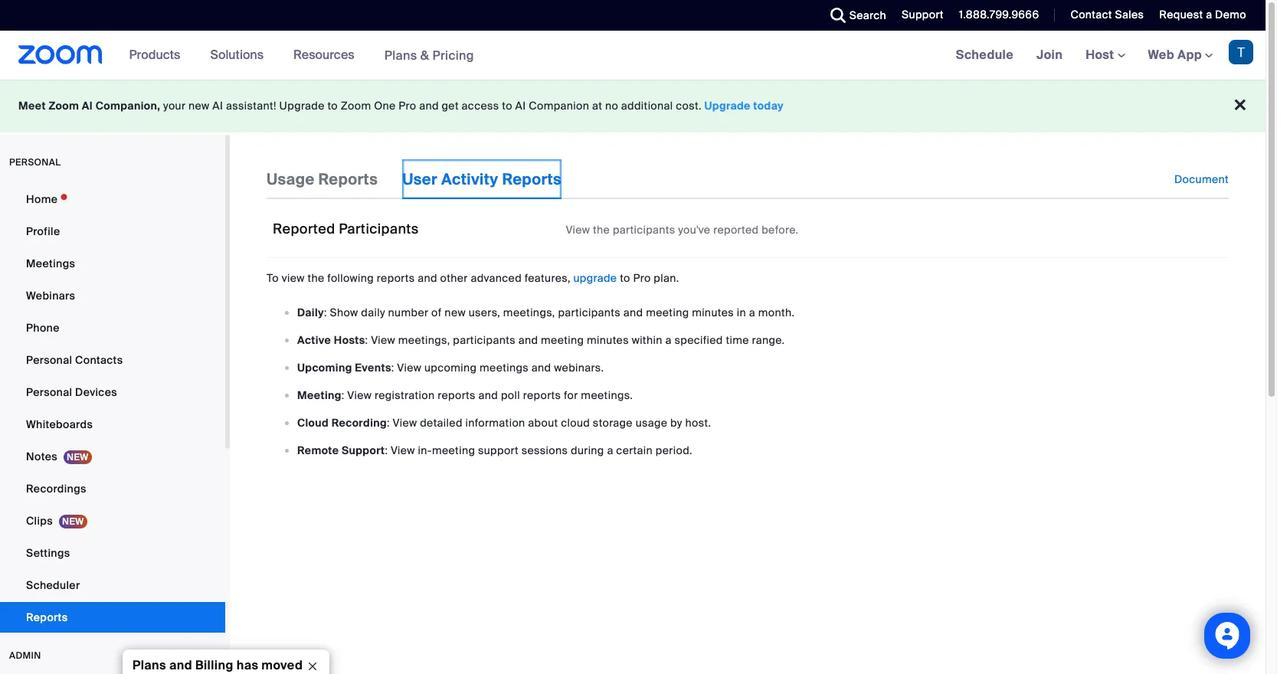 Task type: vqa. For each thing, say whether or not it's contained in the screenshot.
"More" icon
no



Task type: locate. For each thing, give the bounding box(es) containing it.
reports
[[318, 169, 378, 189], [502, 169, 562, 189], [26, 611, 68, 625]]

companion
[[529, 99, 590, 113]]

range.
[[752, 333, 785, 347]]

0 horizontal spatial pro
[[399, 99, 417, 113]]

pro left plan.
[[633, 271, 651, 285]]

0 vertical spatial the
[[593, 223, 610, 237]]

today
[[754, 99, 784, 113]]

profile picture image
[[1229, 40, 1254, 64]]

view up registration
[[397, 361, 422, 375]]

1 vertical spatial pro
[[633, 271, 651, 285]]

1 personal from the top
[[26, 353, 72, 367]]

1 horizontal spatial new
[[445, 306, 466, 319]]

document
[[1175, 172, 1229, 186]]

0 horizontal spatial ai
[[82, 99, 93, 113]]

2 vertical spatial meeting
[[432, 444, 475, 457]]

recordings
[[26, 482, 86, 496]]

meeting
[[297, 388, 342, 402]]

personal up whiteboards
[[26, 386, 72, 399]]

reported participants
[[273, 220, 419, 238]]

admin
[[9, 650, 41, 662]]

1 vertical spatial plans
[[133, 658, 166, 674]]

1 vertical spatial the
[[308, 271, 325, 285]]

phone
[[26, 321, 60, 335]]

1 horizontal spatial zoom
[[341, 99, 371, 113]]

0 vertical spatial participants
[[613, 223, 676, 237]]

zoom
[[49, 99, 79, 113], [341, 99, 371, 113]]

search button
[[819, 0, 891, 31]]

meetings, up active hosts : view meetings, participants and meeting minutes within a specified time range.
[[503, 306, 555, 319]]

new inside the meet zoom ai companion, footer
[[189, 99, 210, 113]]

profile
[[26, 225, 60, 238]]

ai left assistant!
[[213, 99, 223, 113]]

1 horizontal spatial minutes
[[692, 306, 734, 319]]

minutes left in
[[692, 306, 734, 319]]

0 horizontal spatial reports
[[26, 611, 68, 625]]

1 horizontal spatial pro
[[633, 271, 651, 285]]

and left 'get'
[[419, 99, 439, 113]]

resources button
[[294, 31, 361, 80]]

1 vertical spatial personal
[[26, 386, 72, 399]]

close image
[[300, 659, 325, 674]]

1 horizontal spatial plans
[[384, 47, 417, 63]]

0 vertical spatial support
[[902, 8, 944, 21]]

participants left you've
[[613, 223, 676, 237]]

storage
[[593, 416, 633, 430]]

clips
[[26, 514, 53, 528]]

meet
[[18, 99, 46, 113]]

one
[[374, 99, 396, 113]]

home
[[26, 192, 58, 206]]

and down active hosts : view meetings, participants and meeting minutes within a specified time range.
[[532, 361, 551, 375]]

2 horizontal spatial ai
[[516, 99, 526, 113]]

request
[[1160, 8, 1204, 21]]

view for meetings,
[[371, 333, 396, 347]]

0 vertical spatial minutes
[[692, 306, 734, 319]]

view
[[566, 223, 590, 237], [371, 333, 396, 347], [397, 361, 422, 375], [347, 388, 372, 402], [393, 416, 417, 430], [391, 444, 415, 457]]

2 personal from the top
[[26, 386, 72, 399]]

0 vertical spatial meeting
[[646, 306, 689, 319]]

minutes
[[692, 306, 734, 319], [587, 333, 629, 347]]

the right view
[[308, 271, 325, 285]]

cloud
[[561, 416, 590, 430]]

settings link
[[0, 538, 225, 569]]

2 zoom from the left
[[341, 99, 371, 113]]

banner containing products
[[0, 31, 1266, 80]]

: down registration
[[387, 416, 390, 430]]

clips link
[[0, 506, 225, 537]]

meeting up within
[[646, 306, 689, 319]]

personal menu menu
[[0, 184, 225, 635]]

plans left '&'
[[384, 47, 417, 63]]

to right access
[[502, 99, 513, 113]]

reports up reported participants
[[318, 169, 378, 189]]

the up "upgrade"
[[593, 223, 610, 237]]

0 horizontal spatial meeting
[[432, 444, 475, 457]]

0 vertical spatial pro
[[399, 99, 417, 113]]

0 vertical spatial new
[[189, 99, 210, 113]]

zoom right the meet
[[49, 99, 79, 113]]

meeting
[[646, 306, 689, 319], [541, 333, 584, 347], [432, 444, 475, 457]]

0 horizontal spatial zoom
[[49, 99, 79, 113]]

reports for following
[[377, 271, 415, 285]]

devices
[[75, 386, 117, 399]]

support down recording
[[342, 444, 385, 457]]

plans and billing has moved
[[133, 658, 303, 674]]

2 horizontal spatial to
[[620, 271, 631, 285]]

banner
[[0, 31, 1266, 80]]

plan.
[[654, 271, 680, 285]]

certain
[[617, 444, 653, 457]]

meetings,
[[503, 306, 555, 319], [398, 333, 450, 347]]

reports up about
[[523, 388, 561, 402]]

meeting down "daily : show daily number of new users, meetings, participants and meeting minutes in a month."
[[541, 333, 584, 347]]

: left in-
[[385, 444, 388, 457]]

1 vertical spatial support
[[342, 444, 385, 457]]

to right upgrade link
[[620, 271, 631, 285]]

plans down reports 'link' on the left of page
[[133, 658, 166, 674]]

whiteboards link
[[0, 409, 225, 440]]

meet zoom ai companion, footer
[[0, 80, 1266, 133]]

1 vertical spatial meetings,
[[398, 333, 450, 347]]

web app
[[1149, 47, 1203, 63]]

daily
[[297, 306, 324, 319]]

settings
[[26, 546, 70, 560]]

resources
[[294, 47, 355, 63]]

reports for registration
[[438, 388, 476, 402]]

: up events
[[365, 333, 368, 347]]

to
[[328, 99, 338, 113], [502, 99, 513, 113], [620, 271, 631, 285]]

daily : show daily number of new users, meetings, participants and meeting minutes in a month.
[[297, 306, 795, 319]]

0 horizontal spatial plans
[[133, 658, 166, 674]]

participants
[[613, 223, 676, 237], [558, 306, 621, 319], [453, 333, 516, 347]]

view down registration
[[393, 416, 417, 430]]

0 horizontal spatial minutes
[[587, 333, 629, 347]]

upgrade
[[279, 99, 325, 113], [705, 99, 751, 113]]

0 horizontal spatial reports
[[377, 271, 415, 285]]

meetings
[[480, 361, 529, 375]]

web app button
[[1149, 47, 1213, 63]]

zoom logo image
[[18, 45, 102, 64]]

join
[[1037, 47, 1063, 63]]

0 horizontal spatial upgrade
[[279, 99, 325, 113]]

pro right the 'one'
[[399, 99, 417, 113]]

features,
[[525, 271, 571, 285]]

document link
[[1175, 159, 1229, 199]]

ai left companion,
[[82, 99, 93, 113]]

in
[[737, 306, 747, 319]]

meetings.
[[581, 388, 633, 402]]

0 horizontal spatial support
[[342, 444, 385, 457]]

and up within
[[624, 306, 643, 319]]

of
[[432, 306, 442, 319]]

and left other
[[418, 271, 438, 285]]

webinars.
[[554, 361, 604, 375]]

personal
[[26, 353, 72, 367], [26, 386, 72, 399]]

host.
[[686, 416, 711, 430]]

: for events
[[391, 361, 394, 375]]

: up recording
[[342, 388, 345, 402]]

participants down users,
[[453, 333, 516, 347]]

meet zoom ai companion, your new ai assistant! upgrade to zoom one pro and get access to ai companion at no additional cost. upgrade today
[[18, 99, 784, 113]]

upgrade right "cost."
[[705, 99, 751, 113]]

demo
[[1216, 8, 1247, 21]]

participants down upgrade link
[[558, 306, 621, 319]]

to down resources dropdown button
[[328, 99, 338, 113]]

remote
[[297, 444, 339, 457]]

and
[[419, 99, 439, 113], [418, 271, 438, 285], [624, 306, 643, 319], [519, 333, 538, 347], [532, 361, 551, 375], [479, 388, 498, 402], [169, 658, 192, 674]]

1 ai from the left
[[82, 99, 93, 113]]

request a demo link
[[1148, 0, 1266, 31], [1160, 8, 1247, 21]]

upcoming
[[297, 361, 352, 375]]

reports down upcoming events : view upcoming meetings and webinars. on the bottom left
[[438, 388, 476, 402]]

zoom left the 'one'
[[341, 99, 371, 113]]

: for recording
[[387, 416, 390, 430]]

during
[[571, 444, 604, 457]]

reports inside 'link'
[[26, 611, 68, 625]]

cloud recording : view detailed information about cloud storage usage by host.
[[297, 416, 711, 430]]

reports down scheduler
[[26, 611, 68, 625]]

billing
[[195, 658, 234, 674]]

following
[[328, 271, 374, 285]]

meetings, down of
[[398, 333, 450, 347]]

upgrade down product information navigation
[[279, 99, 325, 113]]

0 vertical spatial meetings,
[[503, 306, 555, 319]]

hosts
[[334, 333, 365, 347]]

0 horizontal spatial new
[[189, 99, 210, 113]]

0 vertical spatial personal
[[26, 353, 72, 367]]

1 horizontal spatial upgrade
[[705, 99, 751, 113]]

1 horizontal spatial meeting
[[541, 333, 584, 347]]

personal for personal contacts
[[26, 353, 72, 367]]

0 horizontal spatial meetings,
[[398, 333, 450, 347]]

information
[[466, 416, 525, 430]]

plans inside product information navigation
[[384, 47, 417, 63]]

plans
[[384, 47, 417, 63], [133, 658, 166, 674]]

: up registration
[[391, 361, 394, 375]]

you've
[[679, 223, 711, 237]]

minutes left within
[[587, 333, 629, 347]]

companion,
[[96, 99, 160, 113]]

reports up number on the top left
[[377, 271, 415, 285]]

view for detailed
[[393, 416, 417, 430]]

recording
[[332, 416, 387, 430]]

meeting down detailed at the left of page
[[432, 444, 475, 457]]

0 vertical spatial plans
[[384, 47, 417, 63]]

new right of
[[445, 306, 466, 319]]

2 horizontal spatial reports
[[523, 388, 561, 402]]

personal down phone
[[26, 353, 72, 367]]

support right search
[[902, 8, 944, 21]]

reports right activity
[[502, 169, 562, 189]]

1 horizontal spatial to
[[502, 99, 513, 113]]

personal devices link
[[0, 377, 225, 408]]

view left in-
[[391, 444, 415, 457]]

ai left companion at the top
[[516, 99, 526, 113]]

2 horizontal spatial meeting
[[646, 306, 689, 319]]

new right your
[[189, 99, 210, 113]]

participants
[[339, 220, 419, 238]]

view down the daily
[[371, 333, 396, 347]]

1 horizontal spatial reports
[[438, 388, 476, 402]]

1 horizontal spatial ai
[[213, 99, 223, 113]]

plans & pricing link
[[384, 47, 474, 63], [384, 47, 474, 63]]

in-
[[418, 444, 432, 457]]

contact sales link
[[1060, 0, 1148, 31], [1071, 8, 1145, 21]]



Task type: describe. For each thing, give the bounding box(es) containing it.
active hosts : view meetings, participants and meeting minutes within a specified time range.
[[297, 333, 785, 347]]

host
[[1086, 47, 1118, 63]]

solutions
[[210, 47, 264, 63]]

user
[[402, 169, 438, 189]]

number
[[388, 306, 429, 319]]

contact
[[1071, 8, 1113, 21]]

get
[[442, 99, 459, 113]]

plans for plans & pricing
[[384, 47, 417, 63]]

period.
[[656, 444, 693, 457]]

personal contacts
[[26, 353, 123, 367]]

1.888.799.9666
[[959, 8, 1040, 21]]

2 horizontal spatial reports
[[502, 169, 562, 189]]

other
[[440, 271, 468, 285]]

usage reports link
[[267, 159, 378, 199]]

1 upgrade from the left
[[279, 99, 325, 113]]

assistant!
[[226, 99, 277, 113]]

support
[[478, 444, 519, 457]]

1 horizontal spatial meetings,
[[503, 306, 555, 319]]

to view the following reports and other advanced features, upgrade to pro plan.
[[267, 271, 680, 285]]

personal
[[9, 156, 61, 169]]

activity
[[441, 169, 499, 189]]

: for hosts
[[365, 333, 368, 347]]

web
[[1149, 47, 1175, 63]]

home link
[[0, 184, 225, 215]]

scheduler
[[26, 579, 80, 592]]

user activity reports
[[402, 169, 562, 189]]

schedule link
[[945, 31, 1026, 80]]

users,
[[469, 306, 501, 319]]

view the participants you've reported before.
[[566, 223, 799, 237]]

detailed
[[420, 416, 463, 430]]

by
[[671, 416, 683, 430]]

3 ai from the left
[[516, 99, 526, 113]]

user activity reports link
[[402, 159, 562, 199]]

: for support
[[385, 444, 388, 457]]

additional
[[621, 99, 673, 113]]

your
[[163, 99, 186, 113]]

0 horizontal spatial to
[[328, 99, 338, 113]]

sessions
[[522, 444, 568, 457]]

show
[[330, 306, 358, 319]]

: left show
[[324, 306, 327, 319]]

2 vertical spatial participants
[[453, 333, 516, 347]]

1 horizontal spatial reports
[[318, 169, 378, 189]]

and left poll
[[479, 388, 498, 402]]

specified
[[675, 333, 723, 347]]

1 horizontal spatial the
[[593, 223, 610, 237]]

upgrade today link
[[705, 99, 784, 113]]

about
[[528, 416, 558, 430]]

plans for plans and billing has moved
[[133, 658, 166, 674]]

2 ai from the left
[[213, 99, 223, 113]]

profile link
[[0, 216, 225, 247]]

view for upcoming
[[397, 361, 422, 375]]

time
[[726, 333, 749, 347]]

notes link
[[0, 441, 225, 472]]

and down "daily : show daily number of new users, meetings, participants and meeting minutes in a month."
[[519, 333, 538, 347]]

schedule
[[956, 47, 1014, 63]]

view for in-
[[391, 444, 415, 457]]

usage
[[267, 169, 315, 189]]

contact sales
[[1071, 8, 1145, 21]]

search
[[850, 8, 887, 22]]

remote support : view in-meeting support sessions during a certain period.
[[297, 444, 693, 457]]

1 vertical spatial participants
[[558, 306, 621, 319]]

sales
[[1116, 8, 1145, 21]]

reported
[[714, 223, 759, 237]]

join link
[[1026, 31, 1075, 80]]

contacts
[[75, 353, 123, 367]]

meetings link
[[0, 248, 225, 279]]

and left billing
[[169, 658, 192, 674]]

0 horizontal spatial the
[[308, 271, 325, 285]]

month.
[[759, 306, 795, 319]]

at
[[592, 99, 603, 113]]

to
[[267, 271, 279, 285]]

a right in
[[749, 306, 756, 319]]

1 vertical spatial meeting
[[541, 333, 584, 347]]

access
[[462, 99, 499, 113]]

tabs of report home tab list
[[267, 159, 586, 199]]

scheduler link
[[0, 570, 225, 601]]

2 upgrade from the left
[[705, 99, 751, 113]]

request a demo
[[1160, 8, 1247, 21]]

view up "upgrade"
[[566, 223, 590, 237]]

personal for personal devices
[[26, 386, 72, 399]]

1 vertical spatial new
[[445, 306, 466, 319]]

a right during
[[607, 444, 614, 457]]

advanced
[[471, 271, 522, 285]]

events
[[355, 361, 391, 375]]

pro inside the meet zoom ai companion, footer
[[399, 99, 417, 113]]

meetings navigation
[[945, 31, 1266, 80]]

plans & pricing
[[384, 47, 474, 63]]

app
[[1178, 47, 1203, 63]]

active
[[297, 333, 331, 347]]

a left demo
[[1206, 8, 1213, 21]]

upgrade
[[574, 271, 617, 285]]

product information navigation
[[118, 31, 486, 80]]

view up recording
[[347, 388, 372, 402]]

1 horizontal spatial support
[[902, 8, 944, 21]]

personal devices
[[26, 386, 117, 399]]

poll
[[501, 388, 520, 402]]

and inside the meet zoom ai companion, footer
[[419, 99, 439, 113]]

webinars link
[[0, 281, 225, 311]]

products button
[[129, 31, 187, 80]]

for
[[564, 388, 578, 402]]

reports link
[[0, 602, 225, 633]]

a right within
[[666, 333, 672, 347]]

reported
[[273, 220, 335, 238]]

webinars
[[26, 289, 75, 303]]

has
[[237, 658, 259, 674]]

1 vertical spatial minutes
[[587, 333, 629, 347]]

1 zoom from the left
[[49, 99, 79, 113]]

upcoming
[[425, 361, 477, 375]]

daily
[[361, 306, 385, 319]]

whiteboards
[[26, 418, 93, 432]]



